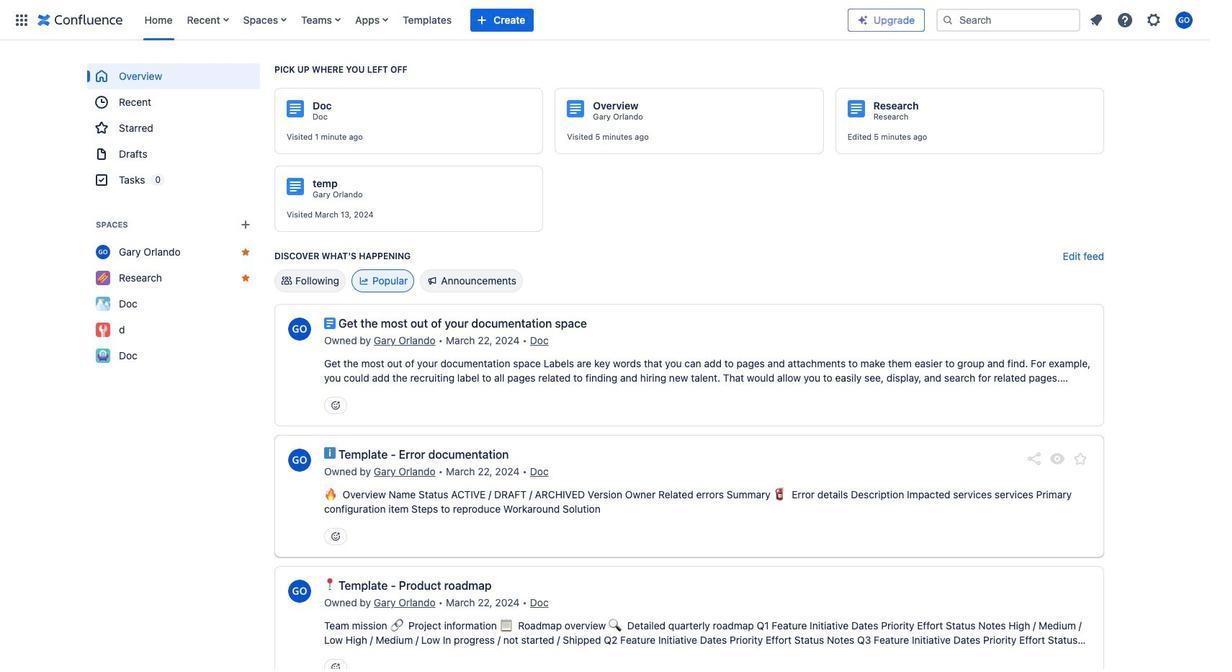 Task type: describe. For each thing, give the bounding box(es) containing it.
search image
[[942, 14, 954, 26]]

more information about gary orlando image
[[287, 578, 313, 604]]

your profile and preferences image
[[1176, 11, 1193, 28]]

list for appswitcher icon
[[137, 0, 848, 40]]

add reaction image
[[330, 662, 341, 669]]

1 more information about gary orlando image from the top
[[287, 316, 313, 342]]

:information_source: image
[[324, 447, 336, 459]]

premium image
[[857, 14, 869, 26]]

create a space image
[[237, 216, 254, 233]]

settings icon image
[[1145, 11, 1163, 28]]

add reaction image for second more information about gary orlando icon from the top of the page
[[330, 531, 341, 542]]

unstar this space image
[[240, 246, 251, 258]]



Task type: locate. For each thing, give the bounding box(es) containing it.
Search field
[[937, 8, 1081, 31]]

2 add reaction image from the top
[[330, 531, 341, 542]]

None search field
[[937, 8, 1081, 31]]

1 vertical spatial add reaction image
[[330, 531, 341, 542]]

group
[[87, 63, 260, 193]]

list
[[137, 0, 848, 40], [1083, 7, 1202, 33]]

global element
[[9, 0, 848, 40]]

notification icon image
[[1088, 11, 1105, 28]]

0 vertical spatial add reaction image
[[330, 400, 341, 411]]

more information about gary orlando image
[[287, 316, 313, 342], [287, 447, 313, 473]]

1 add reaction image from the top
[[330, 400, 341, 411]]

unstar this space image
[[240, 272, 251, 284]]

2 more information about gary orlando image from the top
[[287, 447, 313, 473]]

add reaction image for second more information about gary orlando icon from the bottom of the page
[[330, 400, 341, 411]]

list for the premium image
[[1083, 7, 1202, 33]]

unwatch image
[[1049, 450, 1066, 468]]

0 vertical spatial more information about gary orlando image
[[287, 316, 313, 342]]

1 vertical spatial more information about gary orlando image
[[287, 447, 313, 473]]

confluence image
[[37, 11, 123, 28], [37, 11, 123, 28]]

banner
[[0, 0, 1210, 40]]

0 horizontal spatial list
[[137, 0, 848, 40]]

:information_source: image
[[324, 447, 336, 459]]

star image
[[1072, 450, 1089, 468]]

appswitcher icon image
[[13, 11, 30, 28]]

:round_pushpin: image
[[324, 578, 336, 590], [324, 578, 336, 590]]

share image
[[1026, 450, 1043, 468]]

1 horizontal spatial list
[[1083, 7, 1202, 33]]

help icon image
[[1117, 11, 1134, 28]]

add reaction image
[[330, 400, 341, 411], [330, 531, 341, 542]]



Task type: vqa. For each thing, say whether or not it's contained in the screenshot.
Star image
yes



